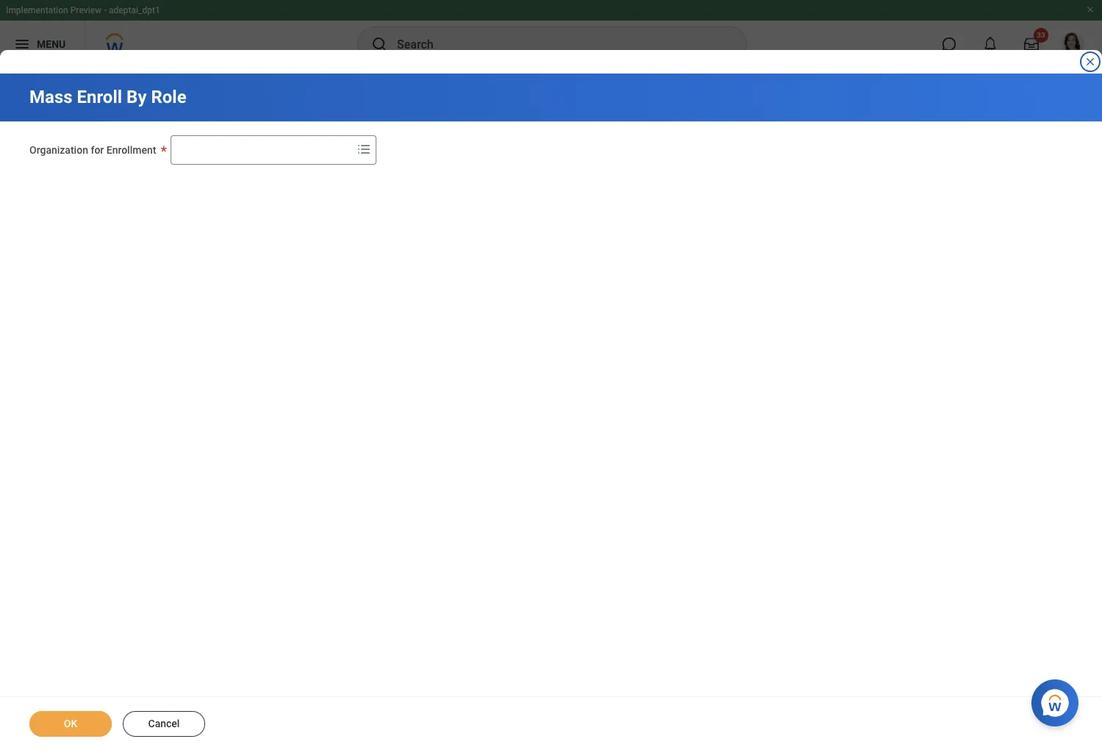 Task type: vqa. For each thing, say whether or not it's contained in the screenshot.
The Mass
yes



Task type: describe. For each thing, give the bounding box(es) containing it.
profile logan mcneil element
[[1052, 28, 1094, 60]]

notifications large image
[[983, 37, 998, 51]]

search image
[[371, 35, 388, 53]]

workday assistant region
[[1032, 674, 1085, 727]]

cancel button
[[123, 711, 205, 737]]

close environment banner image
[[1086, 5, 1095, 14]]

mass enroll by role dialog
[[0, 0, 1102, 750]]

inbox large image
[[1024, 37, 1039, 51]]

implementation
[[6, 5, 68, 15]]

enroll
[[77, 87, 122, 107]]

enrollment
[[106, 144, 156, 156]]

mass
[[29, 87, 72, 107]]

ok
[[64, 718, 77, 730]]

organization
[[29, 144, 88, 156]]

close mass enroll by role image
[[1085, 56, 1097, 68]]

for
[[91, 144, 104, 156]]



Task type: locate. For each thing, give the bounding box(es) containing it.
by
[[127, 87, 147, 107]]

adeptai_dpt1
[[109, 5, 160, 15]]

implementation preview -   adeptai_dpt1
[[6, 5, 160, 15]]

Organization for Enrollment field
[[172, 137, 353, 163]]

prompts image
[[356, 140, 373, 158]]

preview
[[70, 5, 102, 15]]

cancel
[[148, 718, 180, 730]]

implementation preview -   adeptai_dpt1 banner
[[0, 0, 1102, 68]]

mass enroll by role
[[29, 87, 187, 107]]

role
[[151, 87, 187, 107]]

-
[[104, 5, 107, 15]]

organization for enrollment
[[29, 144, 156, 156]]

ok button
[[29, 711, 112, 737]]

mass enroll by role main content
[[0, 74, 1102, 750]]



